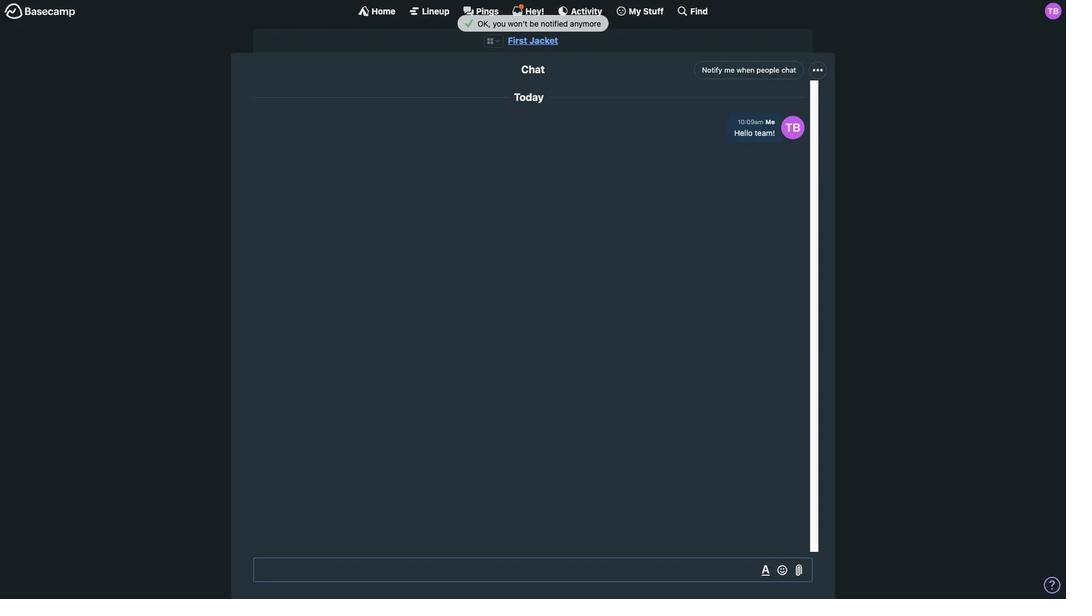 Task type: vqa. For each thing, say whether or not it's contained in the screenshot.
HOME 'link'
yes



Task type: locate. For each thing, give the bounding box(es) containing it.
chat
[[782, 65, 796, 74]]

ok, you won't be notified anymore
[[475, 19, 601, 28]]

first jacket
[[508, 36, 558, 46]]

home
[[372, 6, 395, 16]]

notified
[[541, 19, 568, 28]]

lineup link
[[409, 6, 450, 17]]

activity link
[[558, 6, 602, 17]]

None text field
[[253, 558, 813, 583]]

activity
[[571, 6, 602, 16]]

lineup
[[422, 6, 450, 16]]

main element
[[0, 0, 1066, 22]]

notify me when people chat link
[[694, 61, 804, 79]]

first
[[508, 36, 527, 46]]

when
[[737, 65, 755, 74]]

anymore
[[570, 19, 601, 28]]

people
[[757, 65, 780, 74]]

won't
[[508, 19, 528, 28]]

first jacket link
[[508, 36, 558, 46]]

me
[[724, 65, 735, 74]]

notify me when people chat
[[702, 65, 796, 74]]

hey! button
[[512, 4, 544, 17]]



Task type: describe. For each thing, give the bounding box(es) containing it.
10:09am hello team!
[[734, 118, 775, 138]]

home link
[[358, 6, 395, 17]]

10:09am
[[738, 118, 764, 126]]

ok,
[[478, 19, 491, 28]]

you
[[493, 19, 506, 28]]

hello
[[734, 128, 753, 138]]

ok, you won't be notified anymore alert
[[0, 15, 1066, 32]]

find
[[690, 6, 708, 16]]

switch accounts image
[[4, 3, 76, 20]]

notify
[[702, 65, 722, 74]]

tyler black image
[[1045, 3, 1062, 19]]

be
[[530, 19, 539, 28]]

pings
[[476, 6, 499, 16]]

jacket
[[529, 36, 558, 46]]

my stuff button
[[616, 6, 664, 17]]

my stuff
[[629, 6, 664, 16]]

today
[[514, 91, 544, 103]]

my
[[629, 6, 641, 16]]

hey!
[[526, 6, 544, 16]]

find button
[[677, 6, 708, 17]]

chat
[[521, 63, 545, 76]]

10:09am link
[[738, 118, 764, 126]]

tyler black image
[[781, 116, 805, 139]]

stuff
[[643, 6, 664, 16]]

team!
[[755, 128, 775, 138]]

pings button
[[463, 6, 499, 17]]

10:09am element
[[738, 118, 764, 126]]



